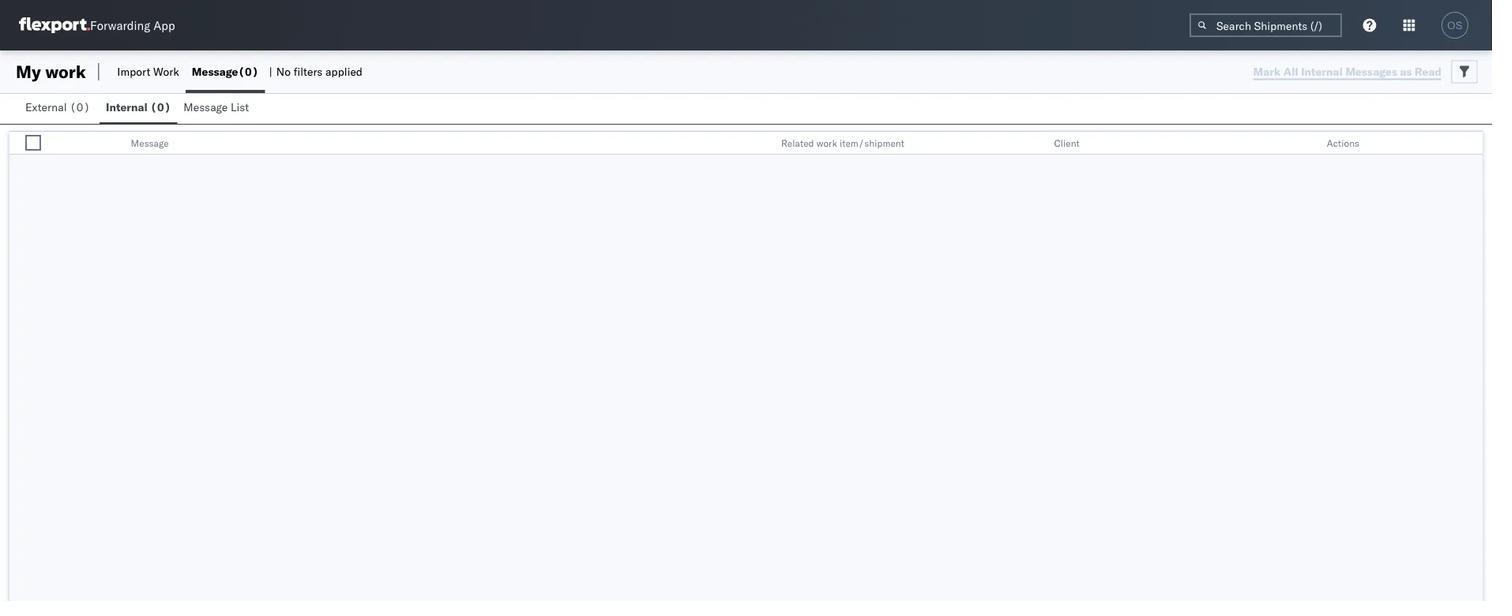 Task type: vqa. For each thing, say whether or not it's contained in the screenshot.
26,
no



Task type: describe. For each thing, give the bounding box(es) containing it.
1 resize handle column header from the left
[[72, 132, 91, 156]]

message (0)
[[192, 65, 259, 79]]

external
[[25, 100, 67, 114]]

actions
[[1327, 137, 1359, 149]]

filters
[[294, 65, 323, 79]]

my
[[16, 61, 41, 83]]

message list
[[184, 100, 249, 114]]

2 vertical spatial message
[[131, 137, 169, 149]]

message for (0)
[[192, 65, 238, 79]]

import work
[[117, 65, 179, 79]]

message for list
[[184, 100, 228, 114]]

(0) for message (0)
[[238, 65, 259, 79]]

resize handle column header for actions
[[1464, 132, 1483, 156]]

import work button
[[111, 51, 185, 93]]

flexport. image
[[19, 17, 90, 33]]

work for related
[[816, 137, 837, 149]]

internal (0) button
[[100, 93, 177, 124]]

os button
[[1437, 7, 1473, 43]]

my work
[[16, 61, 86, 83]]

internal
[[106, 100, 148, 114]]

forwarding app link
[[19, 17, 175, 33]]



Task type: locate. For each thing, give the bounding box(es) containing it.
0 horizontal spatial work
[[45, 61, 86, 83]]

list
[[231, 100, 249, 114]]

1 horizontal spatial work
[[816, 137, 837, 149]]

(0)
[[238, 65, 259, 79], [70, 100, 90, 114], [150, 100, 171, 114]]

message down internal (0) button
[[131, 137, 169, 149]]

external (0) button
[[19, 93, 100, 124]]

(0) for external (0)
[[70, 100, 90, 114]]

0 vertical spatial message
[[192, 65, 238, 79]]

message left list
[[184, 100, 228, 114]]

3 resize handle column header from the left
[[1027, 132, 1046, 156]]

app
[[153, 18, 175, 33]]

0 vertical spatial work
[[45, 61, 86, 83]]

(0) inside internal (0) button
[[150, 100, 171, 114]]

forwarding
[[90, 18, 150, 33]]

external (0)
[[25, 100, 90, 114]]

resize handle column header for related work item/shipment
[[1027, 132, 1046, 156]]

|
[[269, 65, 272, 79]]

forwarding app
[[90, 18, 175, 33]]

message inside button
[[184, 100, 228, 114]]

internal (0)
[[106, 100, 171, 114]]

message
[[192, 65, 238, 79], [184, 100, 228, 114], [131, 137, 169, 149]]

related
[[781, 137, 814, 149]]

Search Shipments (/) text field
[[1190, 13, 1342, 37]]

(0) inside the external (0) button
[[70, 100, 90, 114]]

resize handle column header for client
[[1300, 132, 1319, 156]]

None checkbox
[[25, 135, 41, 151]]

item/shipment
[[840, 137, 904, 149]]

5 resize handle column header from the left
[[1464, 132, 1483, 156]]

message up message list
[[192, 65, 238, 79]]

work
[[153, 65, 179, 79]]

1 horizontal spatial (0)
[[150, 100, 171, 114]]

0 horizontal spatial (0)
[[70, 100, 90, 114]]

work up external (0)
[[45, 61, 86, 83]]

1 vertical spatial work
[[816, 137, 837, 149]]

os
[[1447, 19, 1463, 31]]

related work item/shipment
[[781, 137, 904, 149]]

work for my
[[45, 61, 86, 83]]

2 resize handle column header from the left
[[754, 132, 773, 156]]

applied
[[325, 65, 363, 79]]

(0) for internal (0)
[[150, 100, 171, 114]]

(0) left |
[[238, 65, 259, 79]]

resize handle column header
[[72, 132, 91, 156], [754, 132, 773, 156], [1027, 132, 1046, 156], [1300, 132, 1319, 156], [1464, 132, 1483, 156]]

(0) right internal
[[150, 100, 171, 114]]

1 vertical spatial message
[[184, 100, 228, 114]]

2 horizontal spatial (0)
[[238, 65, 259, 79]]

| no filters applied
[[269, 65, 363, 79]]

client
[[1054, 137, 1080, 149]]

resize handle column header for message
[[754, 132, 773, 156]]

import
[[117, 65, 150, 79]]

4 resize handle column header from the left
[[1300, 132, 1319, 156]]

no
[[276, 65, 291, 79]]

(0) right the external
[[70, 100, 90, 114]]

work
[[45, 61, 86, 83], [816, 137, 837, 149]]

message list button
[[177, 93, 258, 124]]

work right related
[[816, 137, 837, 149]]



